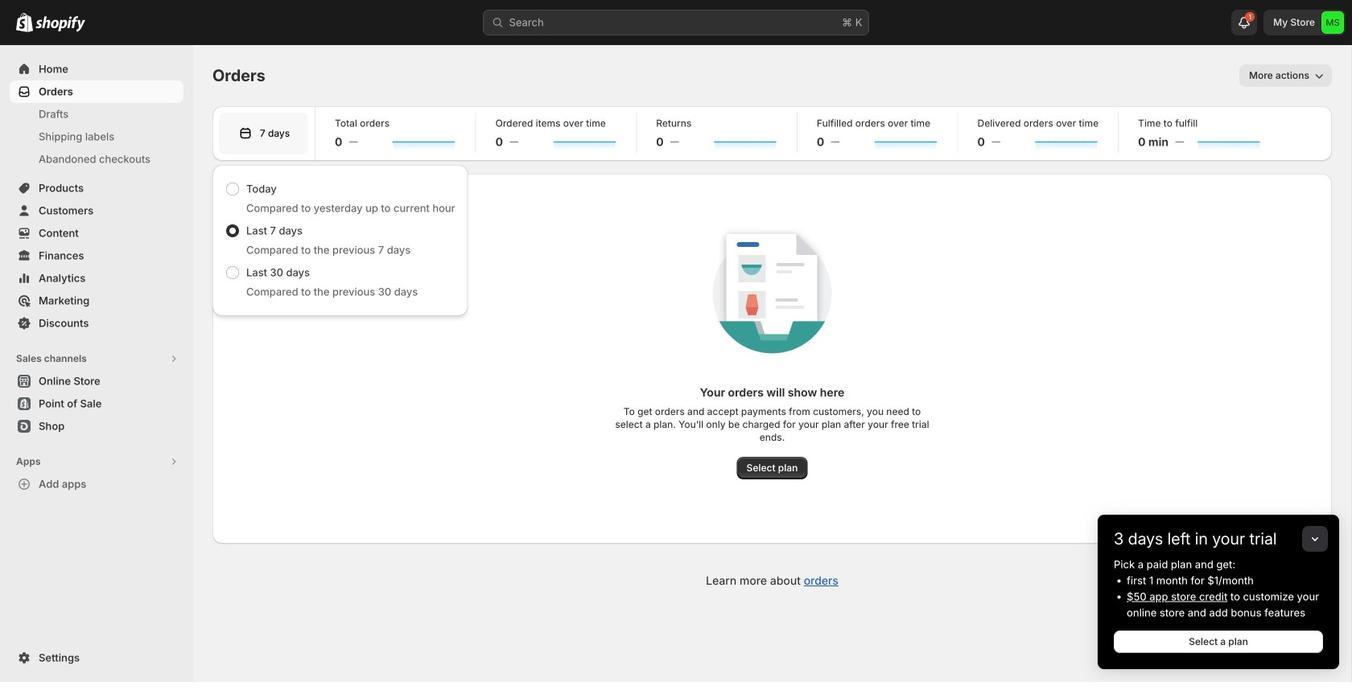 Task type: vqa. For each thing, say whether or not it's contained in the screenshot.
United in the top right of the page
no



Task type: describe. For each thing, give the bounding box(es) containing it.
my store image
[[1322, 11, 1345, 34]]

shopify image
[[35, 16, 85, 32]]

shopify image
[[16, 13, 33, 32]]



